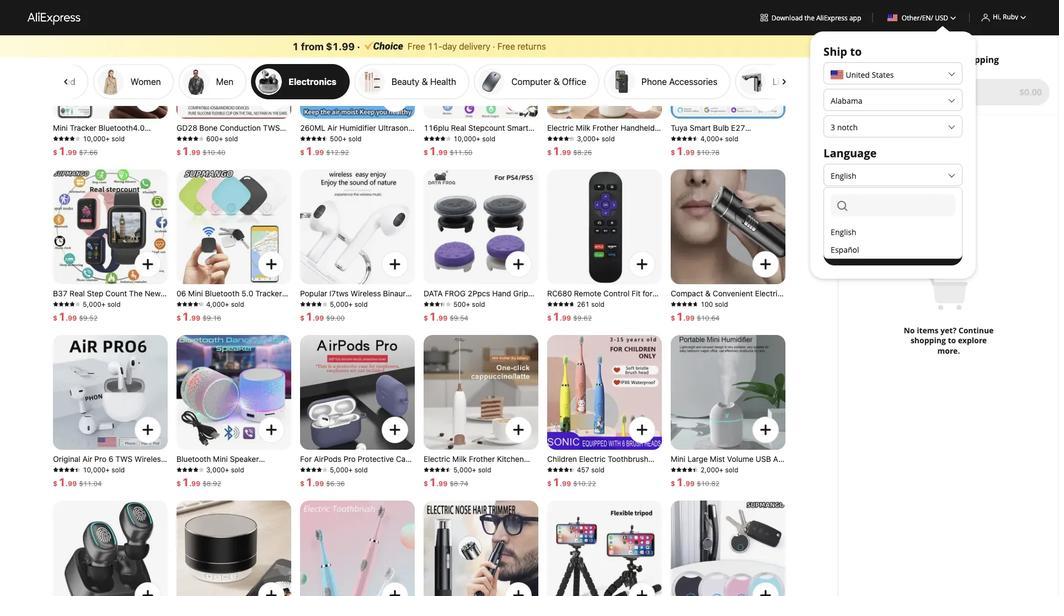Task type: vqa. For each thing, say whether or not it's contained in the screenshot.


Task type: describe. For each thing, give the bounding box(es) containing it.
extenders
[[424, 299, 459, 308]]

headset inside gd28 bone conduction tws headphones bluetooth v5.3 ear clip lightweight business sports game headset with mic noise reduction
[[225, 153, 255, 162]]

1 vertical spatial ps4
[[510, 329, 524, 338]]

sold for ultrasonic
[[592, 466, 605, 473]]

easy
[[764, 309, 781, 318]]

mini tracker bluetooth4.0 smart locator smart anti lost device locator mobile keys pet kids finder for apple
[[53, 123, 165, 162]]

$ for compact & convenient electric razor for men - usb rechargeable, wet & dry, easy one-button use - perfect for home, car & travel!
[[671, 314, 676, 322]]

b37
[[53, 289, 68, 298]]

aromatherapy inside mini large mist volume usb air humidifier household small desktop intelligent car new aromatherapy machine
[[671, 484, 721, 493]]

portable inside electric milk frother handheld mixer coffee foamer egg beater cappuccino stirrer mini portable blenders home kitchen whisk tool
[[547, 153, 577, 162]]

locator inside "06 mini bluetooth 5.0 tracker antilost device round pet kids bag wallet tracking smart finder locator"
[[201, 319, 228, 328]]

stick
[[424, 319, 442, 328]]

sold for essential
[[349, 135, 362, 142]]

$ for 06 mini bluetooth 5.0 tracker antilost device round pet kids bag wallet tracking smart finder locator
[[177, 314, 181, 322]]

download
[[772, 13, 803, 22]]

sold for and
[[107, 300, 121, 308]]

smart up the wifi/bluetooth
[[690, 123, 711, 132]]

items
[[917, 325, 939, 336]]

1 for mini tracker bluetooth4.0 smart locator smart anti lost device locator mobile keys pet kids finder for apple
[[59, 144, 66, 157]]

sprayer
[[332, 143, 360, 152]]

1 for gd28 bone conduction tws headphones bluetooth v5.3 ear clip lightweight business sports game headset with mic noise reduction
[[182, 144, 189, 157]]

0 horizontal spatial ·
[[357, 40, 360, 52]]

oil
[[300, 153, 310, 162]]

$ 1 . 9 9 $6.36
[[300, 475, 345, 488]]

& down use
[[711, 329, 716, 338]]


[[61, 76, 71, 87]]

. for electric milk frother handheld mixer coffee foamer egg beater cappuccino stirrer mini portable blenders home kitchen whisk tool
[[560, 148, 562, 156]]

smart inside "06 mini bluetooth 5.0 tracker antilost device round pet kids bag wallet tracking smart finder locator"
[[249, 309, 270, 318]]

. for popular i7tws wireless binaural bluetooth headset in ear earplugs i7 invisible mini one piece dropshipping
[[313, 314, 315, 322]]

real for 116plu
[[451, 123, 466, 132]]

$ 1 . 9 9 $9.54
[[424, 310, 469, 323]]

10,000+ for pro
[[83, 466, 110, 473]]

$ 1 . 9 9 $8.74
[[424, 475, 469, 488]]

$1.99
[[326, 40, 355, 52]]

smart up alexa
[[671, 153, 692, 162]]

ultrasonic inside 260ml air humidifier ultrasonic mini aromatherapy diffuser portable sprayer usb essential oil atomizer led lamp for home car
[[378, 123, 415, 132]]

smart inside b37 real step count the new rechargeable smart watch men and women fitness watch phone connection is fully compati
[[104, 299, 125, 308]]

beauty & health
[[392, 76, 456, 87]]

perfect
[[737, 319, 763, 328]]

sd
[[634, 299, 645, 308]]

0 vertical spatial to
[[851, 44, 862, 59]]

men inside 116plu real stepcount smart watch multi function step connected smart watch for men and women suitable for and android
[[424, 153, 439, 162]]

machine
[[723, 484, 754, 493]]

. for bluetooth mini speaker wireless speaker colorful led tf card usb subwoofer portable mp3 music sound column for pc phone
[[189, 480, 192, 487]]

lt
[[595, 299, 603, 308]]

4,000+ sold for bluetooth
[[206, 300, 244, 308]]

milk for coffee
[[576, 123, 591, 132]]

business
[[236, 143, 268, 152]]

for inside for airpods pro protective case silicone new solid color apple bluetooth headset soft case protective cover
[[300, 454, 312, 464]]

gd28
[[177, 123, 197, 132]]

stirrer inside electric milk frother kitchen drink foamer mixer stirrer coffee cappuccino creamer whisk frothy blend egg beater
[[495, 464, 517, 473]]

car inside 260ml air humidifier ultrasonic mini aromatherapy diffuser portable sprayer usb essential oil atomizer led lamp for home car
[[323, 163, 336, 172]]

headset inside for airpods pro protective case silicone new solid color apple bluetooth headset soft case protective cover
[[337, 474, 367, 483]]

. for compact & convenient electric razor for men - usb rechargeable, wet & dry, easy one-button use - perfect for home, car & travel!
[[684, 314, 686, 322]]

mini inside "06 mini bluetooth 5.0 tracker antilost device round pet kids bag wallet tracking smart finder locator"
[[188, 289, 203, 298]]

cappuccino for coffee
[[573, 143, 615, 152]]

electric down 457
[[569, 484, 596, 493]]

1 for 116plu real stepcount smart watch multi function step connected smart watch for men and women suitable for and android
[[429, 144, 436, 157]]

. for original air pro 6 tws wireless bluetooth earphones headphones mini earpone headset for xiaomi android apple iphone earbuds
[[66, 480, 68, 487]]

sold for invisible
[[355, 300, 368, 308]]

0 vertical spatial speaker
[[230, 454, 259, 464]]

3,000+ sold for frother
[[577, 135, 615, 142]]

mini inside mini large mist volume usb air humidifier household small desktop intelligent car new aromatherapy machine
[[671, 454, 686, 464]]

1 horizontal spatial protective
[[358, 454, 394, 464]]

. for tuya smart bulb e27 wifi/bluetooth dimmable led light bulb rgbcw 100-240v smart life app control support alexa google home
[[684, 148, 686, 156]]

$10.22
[[574, 480, 596, 487]]

pc
[[220, 494, 230, 503]]

step inside b37 real step count the new rechargeable smart watch men and women fitness watch phone connection is fully compati
[[87, 289, 103, 298]]

1 vertical spatial and
[[424, 163, 438, 172]]

sold for creamer
[[478, 466, 491, 473]]

electric inside electric milk frother handheld mixer coffee foamer egg beater cappuccino stirrer mini portable blenders home kitchen whisk tool
[[547, 123, 574, 132]]

stirrer inside electric milk frother handheld mixer coffee foamer egg beater cappuccino stirrer mini portable blenders home kitchen whisk tool
[[618, 143, 640, 152]]

. for rc680 remote control fit for roku 1 2 3 4 lt se dvp sd hd x rk-nahs
[[560, 314, 562, 322]]

household
[[710, 464, 748, 473]]

. for mini large mist volume usb air humidifier household small desktop intelligent car new aromatherapy machine
[[684, 480, 686, 487]]

10,000+ sold for locator
[[83, 135, 125, 142]]

egg inside electric milk frother kitchen drink foamer mixer stirrer coffee cappuccino creamer whisk frothy blend egg beater
[[495, 484, 509, 493]]

5,000+ sold for frother
[[454, 466, 491, 473]]

subwoofer
[[224, 474, 263, 483]]

 for data frog 2ppcs hand grip extenders caps for ps4 ps5 xbox one gamepad thumb stick grips high/low rise covers accessories for ps4
[[510, 256, 528, 273]]

cartoon
[[547, 474, 576, 483]]

mini inside bluetooth mini speaker wireless speaker colorful led tf card usb subwoofer portable mp3 music sound column for pc phone
[[213, 454, 228, 464]]

$ for original air pro 6 tws wireless bluetooth earphones headphones mini earpone headset for xiaomi android apple iphone earbuds
[[53, 480, 57, 487]]

1 horizontal spatial ·
[[493, 41, 495, 51]]

 for popular i7tws wireless binaural bluetooth headset in ear earplugs i7 invisible mini one piece dropshipping
[[386, 256, 404, 273]]

v5.3
[[260, 133, 277, 142]]

1 vertical spatial locator
[[79, 143, 106, 152]]

3,000+ for mini
[[206, 466, 229, 473]]

1 vertical spatial toothbrush
[[578, 474, 619, 483]]

smart up mobile at the left of page
[[105, 133, 127, 142]]

. for 116plu real stepcount smart watch multi function step connected smart watch for men and women suitable for and android
[[436, 148, 439, 156]]

xbox
[[424, 309, 445, 318]]

sold for intelligent
[[726, 466, 739, 473]]

usb inside 260ml air humidifier ultrasonic mini aromatherapy diffuser portable sprayer usb essential oil atomizer led lamp for home car
[[362, 143, 377, 152]]

1 vertical spatial speaker
[[209, 464, 238, 473]]

portable inside 260ml air humidifier ultrasonic mini aromatherapy diffuser portable sprayer usb essential oil atomizer led lamp for home car
[[300, 143, 330, 152]]

1 vertical spatial bulb
[[691, 143, 707, 152]]

 for electric milk frother kitchen drink foamer mixer stirrer coffee cappuccino creamer whisk frothy blend egg beater
[[510, 421, 528, 439]]

0 vertical spatial ps4
[[496, 299, 510, 308]]

. for for airpods pro protective case silicone new solid color apple bluetooth headset soft case protective cover
[[313, 480, 315, 487]]

electric inside compact & convenient electric razor for men - usb rechargeable, wet & dry, easy one-button use - perfect for home, car & travel!
[[755, 289, 782, 298]]

cover
[[339, 484, 359, 493]]

day
[[443, 41, 457, 51]]

10,000+ for bluetooth4.0
[[83, 135, 110, 142]]

pick 3 for free shipping
[[899, 54, 999, 65]]

2ppcs
[[468, 289, 490, 298]]

frother for mixer
[[469, 454, 495, 464]]

earpone
[[117, 474, 147, 483]]

. for children electric toothbrush with replace brush heads kids cartoon toothbrush ultrasonic sonic electric toothbrush with 6 head
[[560, 480, 562, 487]]

whisk inside electric milk frother handheld mixer coffee foamer egg beater cappuccino stirrer mini portable blenders home kitchen whisk tool
[[576, 163, 598, 172]]

smart down 'function' on the left
[[465, 143, 486, 152]]

roku
[[547, 299, 565, 308]]

humidifier inside mini large mist volume usb air humidifier household small desktop intelligent car new aromatherapy machine
[[671, 464, 708, 473]]

phone inside bluetooth mini speaker wireless speaker colorful led tf card usb subwoofer portable mp3 music sound column for pc phone
[[232, 494, 255, 503]]

other/ en / usd
[[902, 13, 949, 22]]

0 vertical spatial accessories
[[669, 76, 718, 87]]

5-
[[24, 76, 33, 87]]

air for 260ml
[[328, 123, 337, 132]]

$ for popular i7tws wireless binaural bluetooth headset in ear earplugs i7 invisible mini one piece dropshipping
[[300, 314, 305, 322]]

$ 1 . 9 9 $10.78
[[671, 144, 720, 157]]

$ 1 . 9 9 $12.92
[[300, 144, 349, 157]]

anti
[[129, 133, 143, 142]]

sound
[[250, 484, 273, 493]]

260ml
[[300, 123, 326, 132]]

wireless inside bluetooth mini speaker wireless speaker colorful led tf card usb subwoofer portable mp3 music sound column for pc phone
[[177, 464, 207, 473]]

dropshipping
[[322, 319, 370, 328]]

lights
[[773, 76, 797, 87]]

500+ for air
[[330, 135, 347, 142]]

android inside original air pro 6 tws wireless bluetooth earphones headphones mini earpone headset for xiaomi android apple iphone earbuds
[[125, 484, 153, 493]]

eur ( euro )
[[831, 219, 873, 229]]

air inside mini large mist volume usb air humidifier household small desktop intelligent car new aromatherapy machine
[[774, 454, 783, 464]]

kitchen inside electric milk frother handheld mixer coffee foamer egg beater cappuccino stirrer mini portable blenders home kitchen whisk tool
[[547, 163, 574, 172]]

no items yet? continue shopping to explore more.
[[904, 325, 994, 356]]

colorful
[[240, 464, 269, 473]]

car inside mini large mist volume usb air humidifier household small desktop intelligent car new aromatherapy machine
[[740, 474, 753, 483]]

apple inside for airpods pro protective case silicone new solid color apple bluetooth headset soft case protective cover
[[389, 464, 410, 473]]

home inside 260ml air humidifier ultrasonic mini aromatherapy diffuser portable sprayer usb essential oil atomizer led lamp for home car
[[300, 163, 321, 172]]

dvp
[[617, 299, 632, 308]]

apple inside mini tracker bluetooth4.0 smart locator smart anti lost device locator mobile keys pet kids finder for apple
[[109, 153, 129, 162]]

hd
[[647, 299, 658, 308]]

5,000+ for milk
[[454, 466, 476, 473]]

2 english from the top
[[831, 227, 857, 237]]

3 inside rc680 remote control fit for roku 1 2 3 4 lt se dvp sd hd x rk-nahs
[[581, 299, 586, 308]]

for inside bluetooth mini speaker wireless speaker colorful led tf card usb subwoofer portable mp3 music sound column for pc phone
[[206, 494, 218, 503]]

kids inside "06 mini bluetooth 5.0 tracker antilost device round pet kids bag wallet tracking smart finder locator"
[[273, 299, 289, 308]]

watch down the
[[127, 299, 150, 308]]

sold for watch
[[482, 135, 496, 142]]

for up rechargeable, at the right bottom of the page
[[694, 299, 703, 308]]

foamer inside electric milk frother handheld mixer coffee foamer egg beater cappuccino stirrer mini portable blenders home kitchen whisk tool
[[595, 133, 622, 142]]

control inside tuya smart bulb e27 wifi/bluetooth dimmable led light bulb rgbcw 100-240v smart life app control support alexa google home
[[726, 153, 752, 162]]

headset inside original air pro 6 tws wireless bluetooth earphones headphones mini earpone headset for xiaomi android apple iphone earbuds
[[53, 484, 83, 493]]

& right wet
[[740, 309, 746, 318]]

$ for children electric toothbrush with replace brush heads kids cartoon toothbrush ultrasonic sonic electric toothbrush with 6 head
[[547, 480, 552, 487]]

children
[[547, 454, 577, 464]]

$10.64
[[697, 314, 720, 322]]

men up the conduction
[[216, 76, 234, 87]]

watch up suitable
[[488, 143, 511, 152]]

 for for airpods pro protective case silicone new solid color apple bluetooth headset soft case protective cover
[[386, 421, 404, 439]]

bluetooth inside original air pro 6 tws wireless bluetooth earphones headphones mini earpone headset for xiaomi android apple iphone earbuds
[[53, 464, 87, 473]]

. for 260ml air humidifier ultrasonic mini aromatherapy diffuser portable sprayer usb essential oil atomizer led lamp for home car
[[313, 148, 315, 156]]

ear for tws
[[279, 133, 291, 142]]

0 vertical spatial bulb
[[713, 123, 729, 132]]

tws inside gd28 bone conduction tws headphones bluetooth v5.3 ear clip lightweight business sports game headset with mic noise reduction
[[263, 123, 280, 132]]

ship to
[[824, 44, 862, 59]]

mini inside popular i7tws wireless binaural bluetooth headset in ear earplugs i7 invisible mini one piece dropshipping
[[373, 309, 388, 318]]

2 horizontal spatial phone
[[642, 76, 667, 87]]

accessories inside data frog 2ppcs hand grip extenders caps for ps4 ps5 xbox one gamepad thumb stick grips high/low rise covers accessories for ps4
[[451, 329, 494, 338]]

1 vertical spatial 3
[[831, 122, 836, 132]]

1 horizontal spatial women
[[131, 76, 161, 87]]

. for 06 mini bluetooth 5.0 tracker antilost device round pet kids bag wallet tracking smart finder locator
[[189, 314, 192, 322]]

mixer inside electric milk frother kitchen drink foamer mixer stirrer coffee cappuccino creamer whisk frothy blend egg beater
[[474, 464, 493, 473]]

sold for bluetooth
[[355, 466, 368, 473]]

1 for popular i7tws wireless binaural bluetooth headset in ear earplugs i7 invisible mini one piece dropshipping
[[306, 310, 313, 323]]

$ for mini tracker bluetooth4.0 smart locator smart anti lost device locator mobile keys pet kids finder for apple
[[53, 148, 57, 156]]

sold for bag
[[231, 300, 244, 308]]

home up alabama
[[808, 76, 832, 87]]

multi
[[448, 133, 466, 142]]

sold for wet
[[715, 300, 728, 308]]

smart right stepcount on the top of page
[[507, 123, 529, 132]]

 for rc680 remote control fit for roku 1 2 3 4 lt se dvp sd hd x rk-nahs
[[634, 256, 651, 273]]

457
[[577, 466, 590, 473]]

1 horizontal spatial with
[[641, 484, 657, 493]]

4,000+ for bulb
[[701, 135, 724, 142]]

pro for protective
[[344, 454, 356, 464]]

humidifier inside 260ml air humidifier ultrasonic mini aromatherapy diffuser portable sprayer usb essential oil atomizer led lamp for home car
[[340, 123, 376, 132]]

1 for data frog 2ppcs hand grip extenders caps for ps4 ps5 xbox one gamepad thumb stick grips high/low rise covers accessories for ps4
[[429, 310, 436, 323]]

headset inside popular i7tws wireless binaural bluetooth headset in ear earplugs i7 invisible mini one piece dropshipping
[[337, 299, 367, 308]]

tool
[[600, 163, 615, 172]]

home inside tuya smart bulb e27 wifi/bluetooth dimmable led light bulb rgbcw 100-240v smart life app control support alexa google home
[[720, 163, 741, 172]]

to inside no items yet? continue shopping to explore more.
[[948, 335, 956, 346]]

home inside electric milk frother handheld mixer coffee foamer egg beater cappuccino stirrer mini portable blenders home kitchen whisk tool
[[613, 153, 634, 162]]

rgbcw
[[709, 143, 738, 152]]

0 vertical spatial toothbrush
[[608, 454, 649, 464]]

for up gamepad
[[482, 299, 494, 308]]

. for b37 real step count the new rechargeable smart watch men and women fitness watch phone connection is fully compati
[[66, 314, 68, 322]]

for down "rise"
[[496, 329, 508, 338]]

for airpods pro protective case silicone new solid color apple bluetooth headset soft case protective cover
[[300, 454, 414, 493]]

0 vertical spatial case
[[396, 454, 414, 464]]

 for gd28 bone conduction tws headphones bluetooth v5.3 ear clip lightweight business sports game headset with mic noise reduction
[[263, 90, 280, 108]]

new inside b37 real step count the new rechargeable smart watch men and women fitness watch phone connection is fully compati
[[145, 289, 161, 298]]

mini inside mini tracker bluetooth4.0 smart locator smart anti lost device locator mobile keys pet kids finder for apple
[[53, 123, 68, 132]]

for right suitable
[[518, 153, 529, 162]]

500+ sold for humidifier
[[330, 135, 362, 142]]

 for children electric toothbrush with replace brush heads kids cartoon toothbrush ultrasonic sonic electric toothbrush with 6 head
[[634, 421, 651, 439]]

261
[[577, 300, 590, 308]]

kids inside children electric toothbrush with replace brush heads kids cartoon toothbrush ultrasonic sonic electric toothbrush with 6 head
[[644, 464, 660, 473]]

0 horizontal spatial protective
[[300, 484, 336, 493]]

tracking
[[217, 309, 247, 318]]

sold for lt
[[592, 300, 605, 308]]

1 english from the top
[[831, 170, 857, 181]]

united
[[846, 70, 870, 80]]

men inside compact & convenient electric razor for men - usb rechargeable, wet & dry, easy one-button use - perfect for home, car & travel!
[[706, 299, 721, 308]]

for down "easy"
[[765, 319, 775, 328]]

06 mini bluetooth 5.0 tracker antilost device round pet kids bag wallet tracking smart finder locator
[[177, 289, 289, 328]]

usd
[[935, 13, 949, 22]]

500+ for frog
[[454, 300, 470, 308]]

data frog 2ppcs hand grip extenders caps for ps4 ps5 xbox one gamepad thumb stick grips high/low rise covers accessories for ps4
[[424, 289, 528, 338]]

caps
[[462, 299, 480, 308]]

usb inside bluetooth mini speaker wireless speaker colorful led tf card usb subwoofer portable mp3 music sound column for pc phone
[[207, 474, 222, 483]]

5,000+ sold for wireless
[[330, 300, 368, 308]]

$ for for airpods pro protective case silicone new solid color apple bluetooth headset soft case protective cover
[[300, 480, 305, 487]]

from
[[301, 40, 324, 52]]

1 left from
[[292, 40, 299, 52]]

2 free from the left
[[498, 41, 515, 51]]

 for mini tracker bluetooth4.0 smart locator smart anti lost device locator mobile keys pet kids finder for apple
[[139, 90, 157, 108]]

5,000+ for airpods
[[330, 466, 353, 473]]

device inside "06 mini bluetooth 5.0 tracker antilost device round pet kids bag wallet tracking smart finder locator"
[[208, 299, 232, 308]]

ear for binaural
[[377, 299, 389, 308]]

6 inside original air pro 6 tws wireless bluetooth earphones headphones mini earpone headset for xiaomi android apple iphone earbuds
[[109, 454, 113, 464]]

step inside 116plu real stepcount smart watch multi function step connected smart watch for men and women suitable for and android
[[501, 133, 518, 142]]

 for mini large mist volume usb air humidifier household small desktop intelligent car new aromatherapy machine
[[757, 421, 775, 439]]

car inside compact & convenient electric razor for men - usb rechargeable, wet & dry, easy one-button use - perfect for home, car & travel!
[[696, 329, 709, 338]]

volume
[[727, 454, 754, 464]]

mini inside original air pro 6 tws wireless bluetooth earphones headphones mini earpone headset for xiaomi android apple iphone earbuds
[[100, 474, 115, 483]]

$ for electric milk frother handheld mixer coffee foamer egg beater cappuccino stirrer mini portable blenders home kitchen whisk tool
[[547, 148, 552, 156]]

compact
[[671, 289, 703, 298]]

$ 1 . 9 9 $11.04
[[53, 475, 102, 488]]

watch up fully
[[126, 309, 148, 318]]

for inside original air pro 6 tws wireless bluetooth earphones headphones mini earpone headset for xiaomi android apple iphone earbuds
[[85, 484, 97, 493]]

is
[[121, 319, 127, 328]]

rechargeable
[[53, 299, 102, 308]]

1 for original air pro 6 tws wireless bluetooth earphones headphones mini earpone headset for xiaomi android apple iphone earbuds
[[59, 475, 66, 488]]

brush
[[596, 464, 617, 473]]

led for bluetooth mini speaker wireless speaker colorful led tf card usb subwoofer portable mp3 music sound column for pc phone
[[271, 464, 285, 473]]

gd28 bone conduction tws headphones bluetooth v5.3 ear clip lightweight business sports game headset with mic noise reduction
[[177, 123, 291, 172]]

2 horizontal spatial and
[[441, 153, 456, 162]]

bone
[[199, 123, 218, 132]]

large
[[688, 454, 708, 464]]

0 horizontal spatial -
[[723, 299, 727, 308]]

$ 1 . 9 9 $11.50
[[424, 144, 473, 157]]

 for b37 real step count the new rechargeable smart watch men and women fitness watch phone connection is fully compati
[[139, 256, 157, 273]]

women inside 116plu real stepcount smart watch multi function step connected smart watch for men and women suitable for and android
[[458, 153, 485, 162]]

for inside mini tracker bluetooth4.0 smart locator smart anti lost device locator mobile keys pet kids finder for apple
[[95, 153, 107, 162]]

pet inside mini tracker bluetooth4.0 smart locator smart anti lost device locator mobile keys pet kids finder for apple
[[153, 143, 165, 152]]

coffee inside electric milk frother handheld mixer coffee foamer egg beater cappuccino stirrer mini portable blenders home kitchen whisk tool
[[569, 133, 593, 142]]

electric milk frother kitchen drink foamer mixer stirrer coffee cappuccino creamer whisk frothy blend egg beater
[[424, 454, 534, 493]]

$10.40
[[203, 148, 225, 156]]

more.
[[938, 345, 960, 356]]

explore
[[958, 335, 987, 346]]

united states
[[846, 70, 894, 80]]

1 inside rc680 remote control fit for roku 1 2 3 4 lt se dvp sd hd x rk-nahs
[[567, 299, 572, 308]]

whisk inside electric milk frother kitchen drink foamer mixer stirrer coffee cappuccino creamer whisk frothy blend egg beater
[[424, 484, 446, 493]]

11-
[[428, 41, 443, 51]]

 for tuya smart bulb e27 wifi/bluetooth dimmable led light bulb rgbcw 100-240v smart life app control support alexa google home
[[757, 90, 775, 108]]

1 for electric milk frother handheld mixer coffee foamer egg beater cappuccino stirrer mini portable blenders home kitchen whisk tool
[[553, 144, 560, 157]]

2 vertical spatial toothbrush
[[598, 484, 639, 493]]

led inside 260ml air humidifier ultrasonic mini aromatherapy diffuser portable sprayer usb essential oil atomizer led lamp for home car
[[346, 153, 360, 162]]

hi,
[[993, 12, 1002, 21]]

continue
[[959, 325, 994, 336]]

men inside b37 real step count the new rechargeable smart watch men and women fitness watch phone connection is fully compati
[[152, 299, 167, 308]]

compact & convenient electric razor for men - usb rechargeable, wet & dry, easy one-button use - perfect for home, car & travel!
[[671, 289, 782, 338]]

android inside 116plu real stepcount smart watch multi function step connected smart watch for men and women suitable for and android
[[440, 163, 468, 172]]

tracker inside "06 mini bluetooth 5.0 tracker antilost device round pet kids bag wallet tracking smart finder locator"
[[255, 289, 282, 298]]



Task type: locate. For each thing, give the bounding box(es) containing it.
 for electric milk frother handheld mixer coffee foamer egg beater cappuccino stirrer mini portable blenders home kitchen whisk tool
[[634, 90, 651, 108]]

mini down in
[[373, 309, 388, 318]]

& for office
[[554, 76, 560, 87]]

real
[[451, 123, 466, 132], [70, 289, 85, 298]]

mixer up $ 1 . 9 9 $8.26
[[547, 133, 567, 142]]

1 horizontal spatial 3,000+ sold
[[577, 135, 615, 142]]

sold up subwoofer on the bottom
[[231, 466, 244, 473]]

kids
[[53, 153, 68, 162], [273, 299, 289, 308], [644, 464, 660, 473]]

0 horizontal spatial with
[[547, 464, 564, 473]]

drink
[[424, 464, 443, 473]]

one
[[390, 309, 405, 318]]

real inside 116plu real stepcount smart watch multi function step connected smart watch for men and women suitable for and android
[[451, 123, 466, 132]]

1 for mini large mist volume usb air humidifier household small desktop intelligent car new aromatherapy machine
[[677, 475, 684, 488]]

10,000+ up $11.04
[[83, 466, 110, 473]]

1 horizontal spatial foamer
[[595, 133, 622, 142]]

$ down razor
[[671, 314, 676, 322]]

women down rechargeable
[[69, 309, 96, 318]]

essential
[[379, 143, 411, 152]]

0 vertical spatial real
[[451, 123, 466, 132]]

sold for stirrer
[[602, 135, 615, 142]]

(
[[848, 219, 850, 229]]

0 vertical spatial ear
[[279, 133, 291, 142]]

device inside mini tracker bluetooth4.0 smart locator smart anti lost device locator mobile keys pet kids finder for apple
[[53, 143, 77, 152]]

5,000+ sold up invisible
[[330, 300, 368, 308]]

mini up antilost
[[188, 289, 203, 298]]

. right oil in the left top of the page
[[313, 148, 315, 156]]

0 horizontal spatial tracker
[[70, 123, 96, 132]]

tracker inside mini tracker bluetooth4.0 smart locator smart anti lost device locator mobile keys pet kids finder for apple
[[70, 123, 96, 132]]

beater inside electric milk frother handheld mixer coffee foamer egg beater cappuccino stirrer mini portable blenders home kitchen whisk tool
[[547, 143, 571, 152]]

accessories down 'high/low'
[[451, 329, 494, 338]]

$ for rc680 remote control fit for roku 1 2 3 4 lt se dvp sd hd x rk-nahs
[[547, 314, 552, 322]]

air inside original air pro 6 tws wireless bluetooth earphones headphones mini earpone headset for xiaomi android apple iphone earbuds
[[83, 454, 92, 464]]

original
[[53, 454, 80, 464]]

finder for locator
[[177, 319, 199, 328]]

. for data frog 2ppcs hand grip extenders caps for ps4 ps5 xbox one gamepad thumb stick grips high/low rise covers accessories for ps4
[[436, 314, 439, 322]]

sold up 'blenders'
[[602, 135, 615, 142]]

earplugs
[[300, 309, 331, 318]]

1 horizontal spatial and
[[424, 163, 438, 172]]

bluetooth4.0
[[99, 123, 145, 132]]

ultrasonic inside children electric toothbrush with replace brush heads kids cartoon toothbrush ultrasonic sonic electric toothbrush with 6 head
[[621, 474, 657, 483]]

. inside $ 1 . 9 9 $8.26
[[560, 148, 562, 156]]

$ left card
[[177, 480, 181, 487]]

1 vertical spatial 4,000+
[[206, 300, 229, 308]]

ps4 down hand
[[496, 299, 510, 308]]

$ down silicone
[[300, 480, 305, 487]]

smart up $ 1 . 9 9 $7.66
[[53, 133, 74, 142]]

frother inside electric milk frother handheld mixer coffee foamer egg beater cappuccino stirrer mini portable blenders home kitchen whisk tool
[[593, 123, 619, 132]]

function
[[468, 133, 499, 142]]

button
[[689, 319, 713, 328]]

humidifier up desktop
[[671, 464, 708, 473]]

1 vertical spatial finder
[[177, 319, 199, 328]]

1 horizontal spatial wireless
[[177, 464, 207, 473]]

$10.82
[[697, 480, 720, 487]]

ear inside popular i7tws wireless binaural bluetooth headset in ear earplugs i7 invisible mini one piece dropshipping
[[377, 299, 389, 308]]

5,000+ sold
[[83, 300, 121, 308], [330, 300, 368, 308], [330, 466, 368, 473], [454, 466, 491, 473]]

1 for electric milk frother kitchen drink foamer mixer stirrer coffee cappuccino creamer whisk frothy blend egg beater
[[429, 475, 436, 488]]

10,000+
[[83, 135, 110, 142], [454, 135, 481, 142], [83, 466, 110, 473]]

1 horizontal spatial ultrasonic
[[621, 474, 657, 483]]

rise
[[500, 319, 515, 328]]

$ up the noise
[[177, 148, 181, 156]]

1 horizontal spatial apple
[[109, 153, 129, 162]]

pro up earphones
[[94, 454, 107, 464]]

ear right in
[[377, 299, 389, 308]]

1 for tuya smart bulb e27 wifi/bluetooth dimmable led light bulb rgbcw 100-240v smart life app control support alexa google home
[[677, 144, 684, 157]]

. inside $ 1 . 9 9 $9.00
[[313, 314, 315, 322]]

ear
[[279, 133, 291, 142], [377, 299, 389, 308]]

$ for 116plu real stepcount smart watch multi function step connected smart watch for men and women suitable for and android
[[424, 148, 428, 156]]

women inside b37 real step count the new rechargeable smart watch men and women fitness watch phone connection is fully compati
[[69, 309, 96, 318]]

4
[[588, 299, 593, 308]]

air right "volume"
[[774, 454, 783, 464]]

1 vertical spatial control
[[604, 289, 630, 298]]

0 horizontal spatial kids
[[53, 153, 68, 162]]

0 vertical spatial wireless
[[351, 289, 381, 298]]

$ for b37 real step count the new rechargeable smart watch men and women fitness watch phone connection is fully compati
[[53, 314, 57, 322]]

5,000+ sold for step
[[83, 300, 121, 308]]

$ left $7.66
[[53, 148, 57, 156]]

0 vertical spatial 3,000+ sold
[[577, 135, 615, 142]]

. for electric milk frother kitchen drink foamer mixer stirrer coffee cappuccino creamer whisk frothy blend egg beater
[[436, 480, 439, 487]]

and inside b37 real step count the new rechargeable smart watch men and women fitness watch phone connection is fully compati
[[53, 309, 67, 318]]

0 vertical spatial step
[[501, 133, 518, 142]]

1 horizontal spatial finder
[[177, 319, 199, 328]]

$ inside the $ 1 . 9 9 $12.92
[[300, 148, 305, 156]]

. left $7.66
[[66, 148, 68, 156]]

1 for b37 real step count the new rechargeable smart watch men and women fitness watch phone connection is fully compati
[[59, 310, 66, 323]]

portable
[[300, 143, 330, 152], [547, 153, 577, 162], [177, 484, 206, 493]]

headphones inside gd28 bone conduction tws headphones bluetooth v5.3 ear clip lightweight business sports game headset with mic noise reduction
[[177, 133, 222, 142]]

mixer inside electric milk frother handheld mixer coffee foamer egg beater cappuccino stirrer mini portable blenders home kitchen whisk tool
[[547, 133, 567, 142]]

sold
[[112, 135, 125, 142], [225, 135, 238, 142], [349, 135, 362, 142], [482, 135, 496, 142], [602, 135, 615, 142], [726, 135, 739, 142], [107, 300, 121, 308], [231, 300, 244, 308], [355, 300, 368, 308], [472, 300, 485, 308], [592, 300, 605, 308], [715, 300, 728, 308], [112, 466, 125, 473], [231, 466, 244, 473], [355, 466, 368, 473], [478, 466, 491, 473], [592, 466, 605, 473], [726, 466, 739, 473]]

0 horizontal spatial 4,000+ sold
[[206, 300, 244, 308]]

None field
[[831, 194, 956, 216]]

1 horizontal spatial aromatherapy
[[671, 484, 721, 493]]

0 horizontal spatial women
[[69, 309, 96, 318]]

1 down original
[[59, 475, 66, 488]]

phone inside b37 real step count the new rechargeable smart watch men and women fitness watch phone connection is fully compati
[[53, 319, 76, 328]]

headphones inside original air pro 6 tws wireless bluetooth earphones headphones mini earpone headset for xiaomi android apple iphone earbuds
[[53, 474, 98, 483]]

sold down stepcount on the top of page
[[482, 135, 496, 142]]

game
[[202, 153, 223, 162]]

0 vertical spatial aromatherapy
[[317, 133, 367, 142]]

0 vertical spatial phone
[[642, 76, 667, 87]]

small
[[750, 464, 770, 473]]

cappuccino inside electric milk frother handheld mixer coffee foamer egg beater cappuccino stirrer mini portable blenders home kitchen whisk tool
[[573, 143, 615, 152]]

1 horizontal spatial free
[[498, 41, 515, 51]]

apple inside original air pro 6 tws wireless bluetooth earphones headphones mini earpone headset for xiaomi android apple iphone earbuds
[[53, 494, 74, 503]]

eur
[[831, 219, 846, 229]]

real for b37
[[70, 289, 85, 298]]

car up "machine"
[[740, 474, 753, 483]]

usb inside mini large mist volume usb air humidifier household small desktop intelligent car new aromatherapy machine
[[756, 454, 771, 464]]

1 vertical spatial wireless
[[135, 454, 165, 464]]

headset up iphone
[[53, 484, 83, 493]]

beater left $8.26
[[547, 143, 571, 152]]

. inside the $ 1 . 9 9 $6.36
[[313, 480, 315, 487]]

covers
[[424, 329, 449, 338]]

1 vertical spatial humidifier
[[671, 464, 708, 473]]

travel!
[[719, 329, 742, 338]]

600+ sold
[[206, 135, 238, 142]]

lamp
[[362, 153, 382, 162]]

egg inside electric milk frother handheld mixer coffee foamer egg beater cappuccino stirrer mini portable blenders home kitchen whisk tool
[[624, 133, 638, 142]]

1 vertical spatial real
[[70, 289, 85, 298]]

life
[[694, 153, 707, 162]]

hand
[[492, 289, 511, 298]]

. for gd28 bone conduction tws headphones bluetooth v5.3 ear clip lightweight business sports game headset with mic noise reduction
[[189, 148, 192, 156]]

. inside the $ 1 . 9 9 $12.92
[[313, 148, 315, 156]]

$0.00
[[1020, 86, 1042, 98]]

1 up the noise
[[182, 144, 189, 157]]

0 horizontal spatial 3,000+ sold
[[206, 466, 244, 473]]

beater inside electric milk frother kitchen drink foamer mixer stirrer coffee cappuccino creamer whisk frothy blend egg beater
[[511, 484, 534, 493]]

nahs
[[567, 309, 589, 318]]

mini down earphones
[[100, 474, 115, 483]]

$ 1 . 9 9 $7.66
[[53, 144, 98, 157]]

1 vertical spatial device
[[208, 299, 232, 308]]

1 vertical spatial to
[[948, 335, 956, 346]]

men left antilost
[[152, 299, 167, 308]]

0 vertical spatial with
[[547, 464, 564, 473]]

. inside $ 1 . 9 9 $9.62
[[560, 314, 562, 322]]

$ for 260ml air humidifier ultrasonic mini aromatherapy diffuser portable sprayer usb essential oil atomizer led lamp for home car
[[300, 148, 305, 156]]

1 vertical spatial case
[[386, 474, 403, 483]]

iphone
[[76, 494, 100, 503]]

0 horizontal spatial device
[[53, 143, 77, 152]]

$ inside $ 1 . 9 9 $9.62
[[547, 314, 552, 322]]

ear inside gd28 bone conduction tws headphones bluetooth v5.3 ear clip lightweight business sports game headset with mic noise reduction
[[279, 133, 291, 142]]

currency
[[824, 194, 874, 209]]

0 horizontal spatial pro
[[94, 454, 107, 464]]

0 horizontal spatial free
[[408, 41, 425, 51]]

humidifier
[[340, 123, 376, 132], [671, 464, 708, 473]]

0 vertical spatial beater
[[547, 143, 571, 152]]

euro
[[852, 219, 869, 229]]

4,000+ sold up the tracking
[[206, 300, 244, 308]]

0 vertical spatial pet
[[153, 143, 165, 152]]

intelligent
[[703, 474, 738, 483]]

1 vertical spatial new
[[330, 464, 346, 473]]

one
[[447, 309, 463, 318]]

0 vertical spatial coffee
[[569, 133, 593, 142]]

step up suitable
[[501, 133, 518, 142]]

0 horizontal spatial and
[[53, 309, 67, 318]]

popular i7tws wireless binaural bluetooth headset in ear earplugs i7 invisible mini one piece dropshipping
[[300, 289, 412, 328]]

led up 240v at the top of the page
[[763, 133, 777, 142]]

1 vertical spatial english
[[831, 227, 857, 237]]

frother for foamer
[[593, 123, 619, 132]]

whisk down 'blenders'
[[576, 163, 598, 172]]

0 horizontal spatial 4,000+
[[206, 300, 229, 308]]

- down wet
[[731, 319, 735, 328]]

accessories
[[669, 76, 718, 87], [451, 329, 494, 338]]

$ inside the $ 1 . 9 9 $8.92
[[177, 480, 181, 487]]

finder for for
[[71, 153, 93, 162]]

tws up earphones
[[115, 454, 133, 464]]

1 horizontal spatial mixer
[[547, 133, 567, 142]]

1 horizontal spatial milk
[[576, 123, 591, 132]]

real inside b37 real step count the new rechargeable smart watch men and women fitness watch phone connection is fully compati
[[70, 289, 85, 298]]

tws up v5.3
[[263, 123, 280, 132]]

. inside $ 1 . 9 9 $10.78
[[684, 148, 686, 156]]

conduction
[[220, 123, 261, 132]]

locator down wallet
[[201, 319, 228, 328]]

tws
[[263, 123, 280, 132], [115, 454, 133, 464]]

0 vertical spatial control
[[726, 153, 752, 162]]

5,000+ for real
[[83, 300, 106, 308]]

air right 260ml
[[328, 123, 337, 132]]

. inside $ 1 . 9 9 $9.54
[[436, 314, 439, 322]]

$ inside "$ 1 . 9 9 $10.40"
[[177, 148, 181, 156]]

0 horizontal spatial coffee
[[424, 474, 448, 483]]

home down app
[[720, 163, 741, 172]]

portable inside bluetooth mini speaker wireless speaker colorful led tf card usb subwoofer portable mp3 music sound column for pc phone
[[177, 484, 206, 493]]

for down "bluetooth4.0"
[[95, 153, 107, 162]]

0 horizontal spatial car
[[323, 163, 336, 172]]

260ml air humidifier ultrasonic mini aromatherapy diffuser portable sprayer usb essential oil atomizer led lamp for home car
[[300, 123, 415, 172]]

earbuds
[[102, 494, 131, 503]]

1 vertical spatial apple
[[389, 464, 410, 473]]

0 vertical spatial whisk
[[576, 163, 598, 172]]

bluetooth inside gd28 bone conduction tws headphones bluetooth v5.3 ear clip lightweight business sports game headset with mic noise reduction
[[224, 133, 258, 142]]

sold down e27
[[726, 135, 739, 142]]

headset down business
[[225, 153, 255, 162]]

milk up $8.74
[[453, 454, 467, 464]]

500+ sold down 2ppcs
[[454, 300, 485, 308]]

 for 260ml air humidifier ultrasonic mini aromatherapy diffuser portable sprayer usb essential oil atomizer led lamp for home car
[[386, 90, 404, 108]]

1 horizontal spatial ear
[[377, 299, 389, 308]]

10,000+ sold for smart
[[454, 135, 496, 142]]

bluetooth inside "06 mini bluetooth 5.0 tracker antilost device round pet kids bag wallet tracking smart finder locator"
[[205, 289, 240, 298]]

0 vertical spatial new
[[145, 289, 161, 298]]

egg down creamer
[[495, 484, 509, 493]]

1 horizontal spatial beater
[[547, 143, 571, 152]]

remote
[[574, 289, 602, 298]]

mini inside electric milk frother handheld mixer coffee foamer egg beater cappuccino stirrer mini portable blenders home kitchen whisk tool
[[642, 143, 657, 152]]

watch down 116plu
[[424, 133, 446, 142]]

notch
[[838, 122, 858, 132]]

$ 1 . 9 9 $9.52
[[53, 310, 98, 323]]

step up rechargeable
[[87, 289, 103, 298]]

$ 1 . 9 9 $9.16
[[177, 310, 221, 323]]

1 horizontal spatial device
[[208, 299, 232, 308]]

2 horizontal spatial apple
[[389, 464, 410, 473]]

bluetooth inside popular i7tws wireless binaural bluetooth headset in ear earplugs i7 invisible mini one piece dropshipping
[[300, 299, 335, 308]]

. inside the $ 1 . 9 9 $9.52
[[66, 314, 68, 322]]

. inside $ 1 . 9 9 $10.82
[[684, 480, 686, 487]]

. inside $ 1 . 9 9 $11.50
[[436, 148, 439, 156]]

1 down silicone
[[306, 475, 313, 488]]

 for 116plu real stepcount smart watch multi function step connected smart watch for men and women suitable for and android
[[510, 90, 528, 108]]

for left free
[[927, 54, 940, 65]]

bulb up life
[[691, 143, 707, 152]]

pro for 6
[[94, 454, 107, 464]]

100 sold
[[701, 300, 728, 308]]

new inside mini large mist volume usb air humidifier household small desktop intelligent car new aromatherapy machine
[[755, 474, 770, 483]]

2 horizontal spatial air
[[774, 454, 783, 464]]

0 vertical spatial -
[[723, 299, 727, 308]]

1 horizontal spatial frother
[[593, 123, 619, 132]]

2,000+
[[701, 466, 724, 473]]

. for mini tracker bluetooth4.0 smart locator smart anti lost device locator mobile keys pet kids finder for apple
[[66, 148, 68, 156]]

3 left notch
[[831, 122, 836, 132]]

457 sold
[[577, 466, 605, 473]]

control down '100-'
[[726, 153, 752, 162]]

. inside $ 1 . 9 9 $7.66
[[66, 148, 68, 156]]

coffee up $8.26
[[569, 133, 593, 142]]

0 horizontal spatial 500+ sold
[[330, 135, 362, 142]]

. inside $ 1 . 9 9 $8.74
[[436, 480, 439, 487]]

control inside rc680 remote control fit for roku 1 2 3 4 lt se dvp sd hd x rk-nahs
[[604, 289, 630, 298]]

1 horizontal spatial air
[[328, 123, 337, 132]]

0 vertical spatial locator
[[76, 133, 103, 142]]

device up the tracking
[[208, 299, 232, 308]]

$12.92
[[326, 148, 349, 156]]

sold for business
[[225, 135, 238, 142]]

sold for xbox
[[472, 300, 485, 308]]

. up head
[[560, 480, 562, 487]]

1 for compact & convenient electric razor for men - usb rechargeable, wet & dry, easy one-button use - perfect for home, car & travel!
[[677, 310, 684, 323]]

ultrasonic down the heads
[[621, 474, 657, 483]]

air inside 260ml air humidifier ultrasonic mini aromatherapy diffuser portable sprayer usb essential oil atomizer led lamp for home car
[[328, 123, 337, 132]]

for down mp3
[[206, 494, 218, 503]]

sold for earpone
[[112, 466, 125, 473]]

no
[[904, 325, 915, 336]]

rc680 remote control fit for roku 1 2 3 4 lt se dvp sd hd x rk-nahs
[[547, 289, 658, 318]]

0 horizontal spatial aromatherapy
[[317, 133, 367, 142]]

$ for tuya smart bulb e27 wifi/bluetooth dimmable led light bulb rgbcw 100-240v smart life app control support alexa google home
[[671, 148, 676, 156]]

control
[[726, 153, 752, 162], [604, 289, 630, 298]]

1 vertical spatial 500+ sold
[[454, 300, 485, 308]]

sold for 100-
[[726, 135, 739, 142]]

mixer up 'blend'
[[474, 464, 493, 473]]

1 vertical spatial tws
[[115, 454, 133, 464]]

2 horizontal spatial women
[[458, 153, 485, 162]]

$9.54
[[450, 314, 469, 322]]

headset up invisible
[[337, 299, 367, 308]]

1 pro from the left
[[94, 454, 107, 464]]

0 vertical spatial foamer
[[595, 133, 622, 142]]

mini left the large
[[671, 454, 686, 464]]

reduction
[[199, 163, 235, 172]]

$ left $8.26
[[547, 148, 552, 156]]

4,000+ for bluetooth
[[206, 300, 229, 308]]

$ inside $ 1 . 9 9 $10.64
[[671, 314, 676, 322]]

speaker
[[230, 454, 259, 464], [209, 464, 238, 473]]

wireless inside popular i7tws wireless binaural bluetooth headset in ear earplugs i7 invisible mini one piece dropshipping
[[351, 289, 381, 298]]

bluetooth inside for airpods pro protective case silicone new solid color apple bluetooth headset soft case protective cover
[[300, 474, 335, 483]]

100-
[[740, 143, 758, 152]]

10,000+ for stepcount
[[454, 135, 481, 142]]

0 vertical spatial kitchen
[[547, 163, 574, 172]]

air for original
[[83, 454, 92, 464]]

2 vertical spatial locator
[[201, 319, 228, 328]]

1 vertical spatial 500+
[[454, 300, 470, 308]]

1 horizontal spatial 3
[[831, 122, 836, 132]]

wet
[[724, 309, 738, 318]]

home up tool
[[613, 153, 634, 162]]

for up silicone
[[300, 454, 312, 464]]

milk for foamer
[[453, 454, 467, 464]]

- up wet
[[723, 299, 727, 308]]

2 horizontal spatial 3
[[919, 54, 924, 65]]

500+ sold for 2ppcs
[[454, 300, 485, 308]]

10,000+ sold for mini
[[83, 466, 125, 473]]

116plu
[[424, 123, 449, 132]]

suitable
[[487, 153, 515, 162]]

aliexpress
[[817, 13, 848, 22]]

finder inside mini tracker bluetooth4.0 smart locator smart anti lost device locator mobile keys pet kids finder for apple
[[71, 153, 93, 162]]

· right delivery
[[493, 41, 495, 51]]

milk inside electric milk frother handheld mixer coffee foamer egg beater cappuccino stirrer mini portable blenders home kitchen whisk tool
[[576, 123, 591, 132]]

$ for bluetooth mini speaker wireless speaker colorful led tf card usb subwoofer portable mp3 music sound column for pc phone
[[177, 480, 181, 487]]

0 horizontal spatial step
[[87, 289, 103, 298]]

. right x
[[560, 314, 562, 322]]

download the aliexpress app
[[772, 13, 862, 22]]

rk-
[[555, 309, 567, 318]]

0 horizontal spatial 6
[[109, 454, 113, 464]]

 for 06 mini bluetooth 5.0 tracker antilost device round pet kids bag wallet tracking smart finder locator
[[263, 256, 280, 273]]

mini inside 260ml air humidifier ultrasonic mini aromatherapy diffuser portable sprayer usb essential oil atomizer led lamp for home car
[[300, 133, 315, 142]]

electric up 457 sold
[[579, 454, 606, 464]]

0 vertical spatial milk
[[576, 123, 591, 132]]

sold left color
[[355, 466, 368, 473]]

for inside 260ml air humidifier ultrasonic mini aromatherapy diffuser portable sprayer usb essential oil atomizer led lamp for home car
[[384, 153, 394, 162]]

0 vertical spatial kids
[[53, 153, 68, 162]]

returns
[[518, 41, 546, 51]]

google
[[692, 163, 718, 172]]

1 free from the left
[[408, 41, 425, 51]]

$ inside the $ 1 . 9 9 $6.36
[[300, 480, 305, 487]]

1 vertical spatial 3,000+ sold
[[206, 466, 244, 473]]

1 vertical spatial 4,000+ sold
[[206, 300, 244, 308]]

coffee inside electric milk frother kitchen drink foamer mixer stirrer coffee cappuccino creamer whisk frothy blend egg beater
[[424, 474, 448, 483]]

frog
[[445, 289, 466, 298]]


[[779, 76, 789, 87]]

1 horizontal spatial 500+
[[454, 300, 470, 308]]

1 horizontal spatial control
[[726, 153, 752, 162]]

2 pro from the left
[[344, 454, 356, 464]]

led for tuya smart bulb e27 wifi/bluetooth dimmable led light bulb rgbcw 100-240v smart life app control support alexa google home
[[763, 133, 777, 142]]

3,000+ for milk
[[577, 135, 600, 142]]

usb up mp3
[[207, 474, 222, 483]]

new down airpods on the bottom of the page
[[330, 464, 346, 473]]

usb inside compact & convenient electric razor for men - usb rechargeable, wet & dry, easy one-button use - perfect for home, car & travel!
[[729, 299, 744, 308]]

1 horizontal spatial real
[[451, 123, 466, 132]]

sold for mobile
[[112, 135, 125, 142]]

/
[[931, 13, 934, 22]]

mini down 260ml
[[300, 133, 315, 142]]

$8.92
[[203, 480, 221, 487]]

$ for mini large mist volume usb air humidifier household small desktop intelligent car new aromatherapy machine
[[671, 480, 676, 487]]

stepcount
[[469, 123, 505, 132]]

real up rechargeable
[[70, 289, 85, 298]]

4,000+ sold for bulb
[[701, 135, 739, 142]]

2 horizontal spatial kids
[[644, 464, 660, 473]]

0 horizontal spatial apple
[[53, 494, 74, 503]]

new inside for airpods pro protective case silicone new solid color apple bluetooth headset soft case protective cover
[[330, 464, 346, 473]]

1 horizontal spatial -
[[731, 319, 735, 328]]

500+
[[330, 135, 347, 142], [454, 300, 470, 308]]

. inside $ 1 . 9 9 $11.04
[[66, 480, 68, 487]]

pro inside for airpods pro protective case silicone new solid color apple bluetooth headset soft case protective cover
[[344, 454, 356, 464]]

kitchen inside electric milk frother kitchen drink foamer mixer stirrer coffee cappuccino creamer whisk frothy blend egg beater
[[497, 454, 524, 464]]

3,000+
[[577, 135, 600, 142], [206, 466, 229, 473]]

grips
[[444, 319, 463, 328]]

6 inside children electric toothbrush with replace brush heads kids cartoon toothbrush ultrasonic sonic electric toothbrush with 6 head
[[547, 494, 552, 503]]

$ for electric milk frother kitchen drink foamer mixer stirrer coffee cappuccino creamer whisk frothy blend egg beater
[[424, 480, 428, 487]]

sold up 'fitness'
[[107, 300, 121, 308]]

1 vertical spatial beater
[[511, 484, 534, 493]]

$ up covers
[[424, 314, 428, 322]]

0 vertical spatial frother
[[593, 123, 619, 132]]

0 vertical spatial women
[[131, 76, 161, 87]]

improvement
[[834, 76, 887, 87]]

sold up gamepad
[[472, 300, 485, 308]]

free 11-day delivery · free returns
[[408, 41, 546, 51]]

alabama
[[831, 95, 863, 106]]

1 for 06 mini bluetooth 5.0 tracker antilost device round pet kids bag wallet tracking smart finder locator
[[182, 310, 189, 323]]

1 vertical spatial egg
[[495, 484, 509, 493]]

$ inside $ 1 . 9 9 $11.04
[[53, 480, 57, 487]]

sold right 457
[[592, 466, 605, 473]]

whisk down drink on the bottom
[[424, 484, 446, 493]]

tws inside original air pro 6 tws wireless bluetooth earphones headphones mini earpone headset for xiaomi android apple iphone earbuds
[[115, 454, 133, 464]]

1 for bluetooth mini speaker wireless speaker colorful led tf card usb subwoofer portable mp3 music sound column for pc phone
[[182, 475, 189, 488]]

bluetooth inside bluetooth mini speaker wireless speaker colorful led tf card usb subwoofer portable mp3 music sound column for pc phone
[[177, 454, 211, 464]]

atomizer
[[312, 153, 344, 162]]

1 for rc680 remote control fit for roku 1 2 3 4 lt se dvp sd hd x rk-nahs
[[553, 310, 560, 323]]

$ 1 . 9 9 $8.26
[[547, 144, 592, 157]]

3 right 'pick'
[[919, 54, 924, 65]]

locator left mobile at the left of page
[[79, 143, 106, 152]]

blenders
[[579, 153, 611, 162]]

. left the $9.00
[[313, 314, 315, 322]]

children electric toothbrush with replace brush heads kids cartoon toothbrush ultrasonic sonic electric toothbrush with 6 head
[[547, 454, 660, 503]]

cappuccino for foamer
[[450, 474, 492, 483]]

1 for for airpods pro protective case silicone new solid color apple bluetooth headset soft case protective cover
[[306, 475, 313, 488]]

bluetooth
[[224, 133, 258, 142], [205, 289, 240, 298], [300, 299, 335, 308], [177, 454, 211, 464], [53, 464, 87, 473], [300, 474, 335, 483]]

1 horizontal spatial to
[[948, 335, 956, 346]]

5,000+
[[83, 300, 106, 308], [330, 300, 353, 308], [330, 466, 353, 473], [454, 466, 476, 473]]

$ for gd28 bone conduction tws headphones bluetooth v5.3 ear clip lightweight business sports game headset with mic noise reduction
[[177, 148, 181, 156]]

sold up sprayer
[[349, 135, 362, 142]]

10,000+ sold up $11.04
[[83, 466, 125, 473]]

kitchen down $ 1 . 9 9 $8.26
[[547, 163, 574, 172]]

1 down 116plu
[[429, 144, 436, 157]]

the
[[805, 13, 815, 22]]

1 vertical spatial 3,000+
[[206, 466, 229, 473]]

sold down the conduction
[[225, 135, 238, 142]]

1 down drink on the bottom
[[429, 475, 436, 488]]

electric inside electric milk frother kitchen drink foamer mixer stirrer coffee cappuccino creamer whisk frothy blend egg beater
[[424, 454, 451, 464]]

portable up column
[[177, 484, 206, 493]]

1 left $10.82
[[677, 475, 684, 488]]

cappuccino inside electric milk frother kitchen drink foamer mixer stirrer coffee cappuccino creamer whisk frothy blend egg beater
[[450, 474, 492, 483]]

1 for children electric toothbrush with replace brush heads kids cartoon toothbrush ultrasonic sonic electric toothbrush with 6 head
[[553, 475, 560, 488]]

milk up $8.26
[[576, 123, 591, 132]]

3,000+ sold for speaker
[[206, 466, 244, 473]]

$8.74
[[450, 480, 469, 487]]

for up suitable
[[513, 143, 525, 152]]

3,000+ sold up $8.26
[[577, 135, 615, 142]]

for inside rc680 remote control fit for roku 1 2 3 4 lt se dvp sd hd x rk-nahs
[[643, 289, 653, 298]]

)
[[871, 219, 873, 229]]

$ left rk-
[[547, 314, 552, 322]]

1 up "compati"
[[59, 310, 66, 323]]

step
[[501, 133, 518, 142], [87, 289, 103, 298]]

. right tf
[[189, 480, 192, 487]]

ship
[[824, 44, 848, 59]]

other/
[[902, 13, 923, 22]]

1 vertical spatial mixer
[[474, 464, 493, 473]]

aromatherapy down desktop
[[671, 484, 721, 493]]

1 vertical spatial -
[[731, 319, 735, 328]]

$ inside $ 1 . 9 9 $10.22
[[547, 480, 552, 487]]

0 vertical spatial mixer
[[547, 133, 567, 142]]



